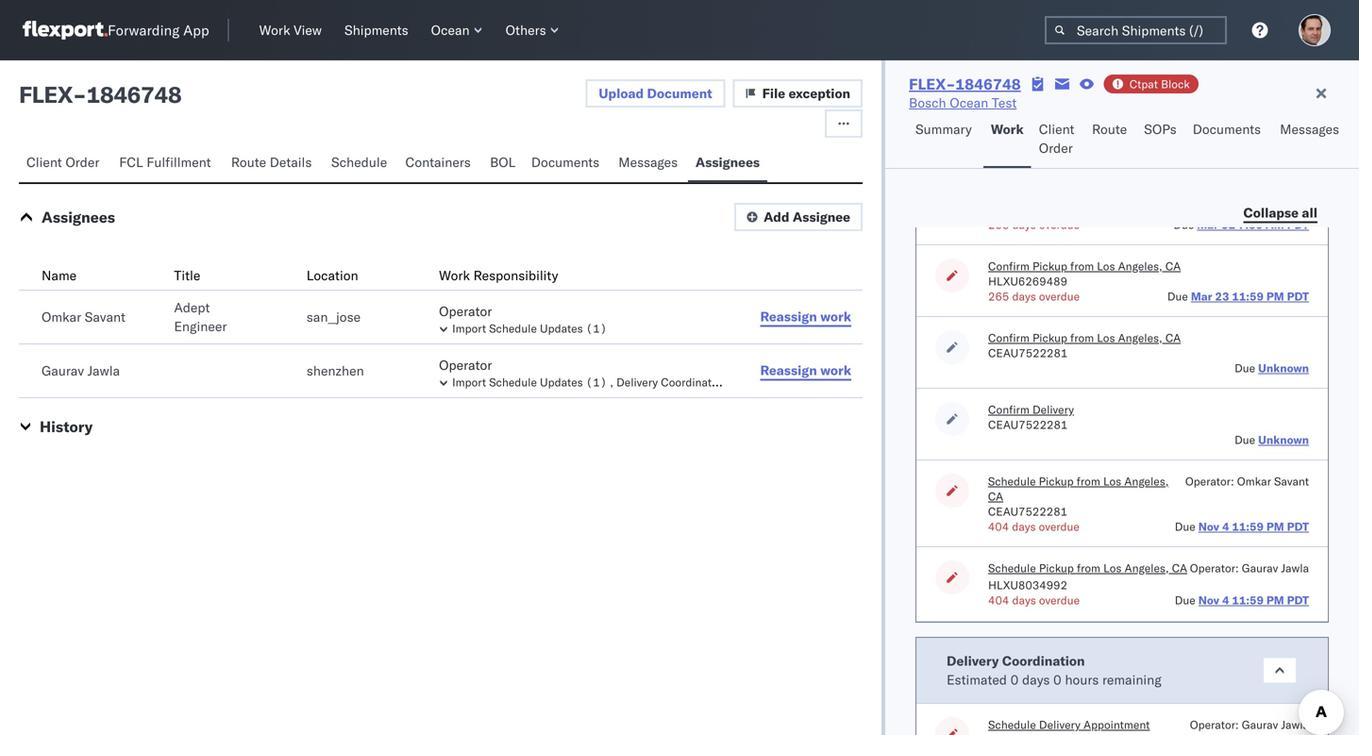 Task type: locate. For each thing, give the bounding box(es) containing it.
schedule down estimated at bottom
[[989, 718, 1037, 732]]

1 vertical spatial client
[[26, 154, 62, 170]]

2 vertical spatial pm
[[1267, 594, 1285, 608]]

import
[[452, 322, 486, 336], [452, 375, 486, 390]]

2 unknown button from the top
[[1259, 433, 1310, 447]]

1 horizontal spatial assignees
[[696, 154, 760, 170]]

404 days overdue
[[989, 520, 1080, 534], [989, 594, 1080, 608]]

1 due nov 4 11:59 pm pdt from the top
[[1176, 520, 1310, 534]]

client
[[1040, 121, 1075, 137], [26, 154, 62, 170]]

hlxu6269489
[[989, 274, 1068, 289]]

history
[[40, 417, 93, 436]]

schedule for schedule delivery appointment
[[989, 718, 1037, 732]]

1 vertical spatial assignees
[[42, 208, 115, 227]]

2 vertical spatial operator:
[[1191, 718, 1240, 732]]

from for hlxu8034992
[[1078, 561, 1101, 576]]

2 confirm pickup from los angeles, ca button from the top
[[989, 331, 1182, 346]]

2 vertical spatial confirm
[[989, 403, 1030, 417]]

404
[[989, 520, 1010, 534], [989, 594, 1010, 608]]

confirm pickup from los angeles, ca button for hlxu6269489
[[989, 259, 1182, 274]]

confirm pickup from los angeles, ca button down the confirm pickup from los angeles, ca hlxu6269489
[[989, 331, 1182, 346]]

days down hlxu6269489
[[1013, 289, 1037, 304]]

schedule down confirm delivery button
[[989, 475, 1037, 489]]

confirm pickup from los angeles, ca button up hlxu6269489
[[989, 259, 1182, 274]]

0 vertical spatial operator:
[[1186, 475, 1235, 489]]

1 vertical spatial mar
[[1192, 289, 1213, 304]]

1 4 from the top
[[1223, 520, 1230, 534]]

1 vertical spatial 404 days overdue
[[989, 594, 1080, 608]]

1846748 down forwarding in the left top of the page
[[86, 80, 182, 109]]

from down 265 days overdue
[[1071, 331, 1095, 345]]

0 vertical spatial import
[[452, 322, 486, 336]]

1 vertical spatial confirm
[[989, 331, 1030, 345]]

angeles, inside confirm pickup from los angeles, ca ceau7522281 due unknown
[[1119, 331, 1163, 345]]

due inside confirm pickup from los angeles, ca ceau7522281 due unknown
[[1235, 361, 1256, 375]]

pickup for ceau7522281
[[1033, 331, 1068, 345]]

angeles, for ceau7522281
[[1119, 331, 1163, 345]]

angeles, inside the confirm pickup from los angeles, ca hlxu6269489
[[1119, 259, 1163, 273]]

overdue up the confirm pickup from los angeles, ca hlxu6269489
[[1040, 218, 1080, 232]]

work
[[259, 22, 290, 38], [991, 121, 1024, 137], [439, 267, 470, 284]]

1 vertical spatial unknown button
[[1259, 433, 1310, 447]]

1 vertical spatial assignees button
[[42, 208, 115, 227]]

assignees down document
[[696, 154, 760, 170]]

route left sops
[[1093, 121, 1128, 137]]

1 import from the top
[[452, 322, 486, 336]]

reassign work
[[761, 308, 852, 325], [761, 362, 852, 379]]

assignees button up name
[[42, 208, 115, 227]]

0 horizontal spatial assignees
[[42, 208, 115, 227]]

3 11:59 from the top
[[1233, 594, 1264, 608]]

schedule
[[332, 154, 387, 170], [489, 322, 537, 336], [489, 375, 537, 390], [989, 475, 1037, 489], [989, 561, 1037, 576], [989, 718, 1037, 732]]

documents
[[1194, 121, 1262, 137], [532, 154, 600, 170]]

nov down schedule pickup from los angeles, ca operator: gaurav jawla hlxu8034992
[[1199, 594, 1220, 608]]

Search Shipments (/) text field
[[1045, 16, 1228, 44]]

work for work view
[[259, 22, 290, 38]]

schedule up "hlxu8034992"
[[989, 561, 1037, 576]]

1 vertical spatial 4
[[1223, 594, 1230, 608]]

1 confirm from the top
[[989, 259, 1030, 273]]

schedule inside the "schedule" button
[[332, 154, 387, 170]]

operator: inside schedule pickup from los angeles, ca operator: gaurav jawla hlxu8034992
[[1191, 561, 1240, 576]]

operator down work responsibility at the top left of page
[[439, 303, 492, 320]]

0 horizontal spatial client order
[[26, 154, 100, 170]]

1 horizontal spatial savant
[[1275, 475, 1310, 489]]

jawla inside schedule pickup from los angeles, ca operator: gaurav jawla hlxu8034992
[[1282, 561, 1310, 576]]

1 vertical spatial nov 4 11:59 pm pdt button
[[1199, 594, 1310, 608]]

due left 23 at the right top
[[1168, 289, 1189, 304]]

2 confirm from the top
[[989, 331, 1030, 345]]

documents button right the "bol" at the top left
[[524, 145, 611, 182]]

pickup inside confirm pickup from los angeles, ca ceau7522281 due unknown
[[1033, 331, 1068, 345]]

flexport. image
[[23, 21, 108, 40]]

updates
[[540, 322, 583, 336], [540, 375, 583, 390]]

1 horizontal spatial documents button
[[1186, 112, 1273, 168]]

0 horizontal spatial 0
[[1011, 672, 1019, 688]]

confirm inside the confirm pickup from los angeles, ca hlxu6269489
[[989, 259, 1030, 273]]

ca inside the confirm pickup from los angeles, ca hlxu6269489
[[1166, 259, 1182, 273]]

0 vertical spatial schedule pickup from los angeles, ca button
[[989, 474, 1186, 504]]

sops
[[1145, 121, 1177, 137]]

schedule inside schedule pickup from los angeles, ca
[[989, 475, 1037, 489]]

0 vertical spatial coordination
[[661, 375, 728, 390]]

2 4 from the top
[[1223, 594, 1230, 608]]

0 vertical spatial 11:59
[[1233, 289, 1264, 304]]

mar left 23 at the right top
[[1192, 289, 1213, 304]]

1 0 from the left
[[1011, 672, 1019, 688]]

import inside button
[[452, 322, 486, 336]]

1 horizontal spatial omkar
[[1238, 475, 1272, 489]]

0 horizontal spatial documents
[[532, 154, 600, 170]]

from inside schedule pickup from los angeles, ca operator: gaurav jawla hlxu8034992
[[1078, 561, 1101, 576]]

2 due nov 4 11:59 pm pdt from the top
[[1176, 594, 1310, 608]]

import down the import schedule updates                (1)
[[452, 375, 486, 390]]

containers
[[406, 154, 471, 170]]

ocean inside "button"
[[431, 22, 470, 38]]

client order button left fcl at the top of the page
[[19, 145, 112, 182]]

2 operator from the top
[[439, 357, 492, 374]]

0 horizontal spatial ocean
[[431, 22, 470, 38]]

delivery up schedule pickup from los angeles, ca
[[1033, 403, 1075, 417]]

operator for import schedule updates                (1)
[[439, 303, 492, 320]]

1 horizontal spatial ocean
[[950, 94, 989, 111]]

route left 'details'
[[231, 154, 266, 170]]

ceau7522281 down confirm delivery button
[[989, 418, 1068, 432]]

flex-
[[910, 75, 956, 93]]

2 vertical spatial work
[[439, 267, 470, 284]]

pickup up hlxu6269489
[[1033, 259, 1068, 273]]

0 vertical spatial work
[[259, 22, 290, 38]]

assignees button up add
[[688, 145, 768, 182]]

pickup
[[1033, 259, 1068, 273], [1033, 331, 1068, 345], [1039, 475, 1074, 489], [1040, 561, 1075, 576]]

work left responsibility
[[439, 267, 470, 284]]

unknown button down mar 23 11:59 pm pdt button
[[1259, 361, 1310, 375]]

1 horizontal spatial work
[[439, 267, 470, 284]]

0 vertical spatial reassign
[[761, 308, 818, 325]]

mar for mar 31 7:30 am pdt
[[1198, 218, 1219, 232]]

documents right bol button
[[532, 154, 600, 170]]

messages button
[[1273, 112, 1350, 168], [611, 145, 688, 182]]

nov for operator: gaurav jawla
[[1199, 594, 1220, 608]]

1 vertical spatial updates
[[540, 375, 583, 390]]

overdue down "hlxu8034992"
[[1040, 594, 1080, 608]]

omkar
[[42, 309, 81, 325], [1238, 475, 1272, 489]]

due up operator: omkar savant
[[1235, 433, 1256, 447]]

2 reassign work from the top
[[761, 362, 852, 379]]

1 vertical spatial operator
[[439, 357, 492, 374]]

delivery coordination estimated 0 days 0 hours remaining
[[947, 653, 1162, 688]]

los for ceau7522281
[[1098, 331, 1116, 345]]

from up 265 days overdue
[[1071, 259, 1095, 273]]

2 vertical spatial gaurav
[[1243, 718, 1279, 732]]

delivery up estimated at bottom
[[947, 653, 1000, 670]]

1 vertical spatial work
[[821, 362, 852, 379]]

gaurav
[[42, 363, 84, 379], [1243, 561, 1279, 576], [1243, 718, 1279, 732]]

schedule down the import schedule updates                (1)
[[489, 375, 537, 390]]

los inside the confirm pickup from los angeles, ca hlxu6269489
[[1098, 259, 1116, 273]]

1 vertical spatial import
[[452, 375, 486, 390]]

schedule inside import schedule updates                (1) button
[[489, 322, 537, 336]]

0 vertical spatial unknown
[[1259, 361, 1310, 375]]

1 vertical spatial messages
[[619, 154, 678, 170]]

pickup down confirm delivery button
[[1039, 475, 1074, 489]]

documents button right sops
[[1186, 112, 1273, 168]]

due nov 4 11:59 pm pdt
[[1176, 520, 1310, 534], [1176, 594, 1310, 608]]

route
[[1093, 121, 1128, 137], [231, 154, 266, 170]]

los inside confirm pickup from los angeles, ca ceau7522281 due unknown
[[1098, 331, 1116, 345]]

schedule for schedule
[[332, 154, 387, 170]]

fcl
[[119, 154, 143, 170]]

days down "hlxu8034992"
[[1013, 594, 1037, 608]]

0 horizontal spatial coordination
[[661, 375, 728, 390]]

ca inside schedule pickup from los angeles, ca operator: gaurav jawla hlxu8034992
[[1173, 561, 1188, 576]]

3 confirm from the top
[[989, 403, 1030, 417]]

0 horizontal spatial work
[[259, 22, 290, 38]]

days
[[1013, 218, 1037, 232], [1013, 289, 1037, 304], [1013, 520, 1037, 534], [1013, 594, 1037, 608], [1023, 672, 1051, 688]]

1 11:59 from the top
[[1233, 289, 1264, 304]]

0 horizontal spatial client
[[26, 154, 62, 170]]

pdt for hlxu6269489
[[1288, 289, 1310, 304]]

0 vertical spatial confirm
[[989, 259, 1030, 273]]

1 vertical spatial reassign
[[761, 362, 818, 379]]

confirm pickup from los angeles, ca button
[[989, 259, 1182, 274], [989, 331, 1182, 346]]

import inside button
[[452, 375, 486, 390]]

delivery inside confirm delivery ceau7522281 due unknown
[[1033, 403, 1075, 417]]

ca for hlxu6269489
[[1166, 259, 1182, 273]]

ocean down flex-1846748
[[950, 94, 989, 111]]

messages button down the upload document "button"
[[611, 145, 688, 182]]

schedule button
[[324, 145, 398, 182]]

responsibility
[[474, 267, 559, 284]]

0 horizontal spatial client order button
[[19, 145, 112, 182]]

fcl fulfillment
[[119, 154, 211, 170]]

schedule pickup from los angeles, ca button down confirm delivery ceau7522281 due unknown
[[989, 474, 1186, 504]]

0 left hours
[[1054, 672, 1062, 688]]

0 vertical spatial due nov 4 11:59 pm pdt
[[1176, 520, 1310, 534]]

from down confirm delivery ceau7522281 due unknown
[[1077, 475, 1101, 489]]

sops button
[[1137, 112, 1186, 168]]

nov
[[1199, 520, 1220, 534], [1199, 594, 1220, 608]]

assignees button
[[688, 145, 768, 182], [42, 208, 115, 227]]

1 vertical spatial gaurav
[[1243, 561, 1279, 576]]

nov for operator: omkar savant
[[1199, 520, 1220, 534]]

ceau7522281 down schedule pickup from los angeles, ca
[[989, 505, 1068, 519]]

nov down operator: omkar savant
[[1199, 520, 1220, 534]]

import down work responsibility at the top left of page
[[452, 322, 486, 336]]

coordination up hours
[[1003, 653, 1086, 670]]

0 vertical spatial nov 4 11:59 pm pdt button
[[1199, 520, 1310, 534]]

404 up "hlxu8034992"
[[989, 520, 1010, 534]]

1 horizontal spatial route
[[1093, 121, 1128, 137]]

updates up import schedule updates                (1)            , delivery coordination                (1) button
[[540, 322, 583, 336]]

route button
[[1085, 112, 1137, 168]]

2 0 from the left
[[1054, 672, 1062, 688]]

from down schedule pickup from los angeles, ca
[[1078, 561, 1101, 576]]

ceau7522281 up confirm delivery button
[[989, 346, 1068, 360]]

11:59 for schedule pickup from los angeles, ca operator: gaurav jawla hlxu8034992
[[1233, 594, 1264, 608]]

ca for hlxu8034992
[[1173, 561, 1188, 576]]

order inside client order
[[1040, 140, 1074, 156]]

2 unknown from the top
[[1259, 433, 1310, 447]]

unknown button for confirm delivery ceau7522281 due unknown
[[1259, 433, 1310, 447]]

confirm inside confirm delivery ceau7522281 due unknown
[[989, 403, 1030, 417]]

2 11:59 from the top
[[1233, 520, 1264, 534]]

schedule inside import schedule updates                (1)            , delivery coordination                (1) button
[[489, 375, 537, 390]]

pickup inside the confirm pickup from los angeles, ca hlxu6269489
[[1033, 259, 1068, 273]]

0 vertical spatial ceau7522281
[[989, 346, 1068, 360]]

4 down schedule pickup from los angeles, ca operator: gaurav jawla hlxu8034992
[[1223, 594, 1230, 608]]

name
[[42, 267, 77, 284]]

route inside route details button
[[231, 154, 266, 170]]

due mar 31 7:30 am pdt
[[1174, 218, 1310, 232]]

404 down "hlxu8034992"
[[989, 594, 1010, 608]]

0 vertical spatial unknown button
[[1259, 361, 1310, 375]]

0 vertical spatial documents
[[1194, 121, 1262, 137]]

1846748
[[956, 75, 1022, 93], [86, 80, 182, 109]]

delivery
[[617, 375, 658, 390], [1033, 403, 1075, 417], [947, 653, 1000, 670], [1040, 718, 1081, 732]]

ca inside confirm pickup from los angeles, ca ceau7522281 due unknown
[[1166, 331, 1182, 345]]

0 vertical spatial pm
[[1267, 289, 1285, 304]]

ocean
[[431, 22, 470, 38], [950, 94, 989, 111]]

updates inside button
[[540, 375, 583, 390]]

updates for import schedule updates                (1)
[[540, 322, 583, 336]]

schedule down responsibility
[[489, 322, 537, 336]]

updates left , in the left bottom of the page
[[540, 375, 583, 390]]

overdue for hlxu8034992
[[1040, 594, 1080, 608]]

operator down the import schedule updates                (1)
[[439, 357, 492, 374]]

documents right sops
[[1194, 121, 1262, 137]]

client order button up '258 days overdue'
[[1032, 112, 1085, 168]]

assignees up name
[[42, 208, 115, 227]]

days left hours
[[1023, 672, 1051, 688]]

others button
[[498, 18, 567, 42]]

1 horizontal spatial assignees button
[[688, 145, 768, 182]]

404 for hlxu8034992
[[989, 594, 1010, 608]]

forwarding app
[[108, 21, 209, 39]]

unknown button up operator: omkar savant
[[1259, 433, 1310, 447]]

operator
[[439, 303, 492, 320], [439, 357, 492, 374]]

4 for operator: omkar savant
[[1223, 520, 1230, 534]]

pm for schedule pickup from los angeles, ca operator: gaurav jawla hlxu8034992
[[1267, 594, 1285, 608]]

work down test
[[991, 121, 1024, 137]]

1 vertical spatial nov
[[1199, 594, 1220, 608]]

31
[[1222, 218, 1236, 232]]

confirm delivery button
[[989, 402, 1075, 417]]

4 down operator: omkar savant
[[1223, 520, 1230, 534]]

4 pdt from the top
[[1288, 594, 1310, 608]]

overdue down the confirm pickup from los angeles, ca hlxu6269489
[[1040, 289, 1080, 304]]

mar left 31
[[1198, 218, 1219, 232]]

los inside schedule pickup from los angeles, ca operator: gaurav jawla hlxu8034992
[[1104, 561, 1122, 576]]

flex-1846748
[[910, 75, 1022, 93]]

0 right estimated at bottom
[[1011, 672, 1019, 688]]

confirm inside confirm pickup from los angeles, ca ceau7522281 due unknown
[[989, 331, 1030, 345]]

import for import schedule updates                (1)            , delivery coordination                (1)
[[452, 375, 486, 390]]

estimated
[[947, 672, 1008, 688]]

0 vertical spatial 4
[[1223, 520, 1230, 534]]

unknown down mar 23 11:59 pm pdt button
[[1259, 361, 1310, 375]]

order for the leftmost client order button
[[66, 154, 100, 170]]

3 pm from the top
[[1267, 594, 1285, 608]]

0 vertical spatial 404
[[989, 520, 1010, 534]]

1 confirm pickup from los angeles, ca button from the top
[[989, 259, 1182, 274]]

1 vertical spatial schedule pickup from los angeles, ca button
[[989, 561, 1188, 578]]

0 horizontal spatial route
[[231, 154, 266, 170]]

pickup down 265 days overdue
[[1033, 331, 1068, 345]]

4
[[1223, 520, 1230, 534], [1223, 594, 1230, 608]]

days up "hlxu8034992"
[[1013, 520, 1037, 534]]

1 unknown from the top
[[1259, 361, 1310, 375]]

1 vertical spatial confirm pickup from los angeles, ca button
[[989, 331, 1182, 346]]

4 for operator: gaurav jawla
[[1223, 594, 1230, 608]]

2 vertical spatial ceau7522281
[[989, 505, 1068, 519]]

1846748 up test
[[956, 75, 1022, 93]]

0 horizontal spatial omkar
[[42, 309, 81, 325]]

client right work button
[[1040, 121, 1075, 137]]

bol button
[[483, 145, 524, 182]]

angeles, for operator:
[[1125, 561, 1170, 576]]

overdue
[[1040, 218, 1080, 232], [1040, 289, 1080, 304], [1039, 520, 1080, 534], [1040, 594, 1080, 608]]

confirm for ceau7522281
[[989, 331, 1030, 345]]

0 horizontal spatial savant
[[85, 309, 126, 325]]

messages button up all on the top
[[1273, 112, 1350, 168]]

messages
[[1281, 121, 1340, 137], [619, 154, 678, 170]]

messages for leftmost messages button
[[619, 154, 678, 170]]

1 vertical spatial reassign work
[[761, 362, 852, 379]]

1 pdt from the top
[[1288, 218, 1310, 232]]

1 vertical spatial ceau7522281
[[989, 418, 1068, 432]]

1 nov from the top
[[1199, 520, 1220, 534]]

2 updates from the top
[[540, 375, 583, 390]]

order left fcl at the top of the page
[[66, 154, 100, 170]]

schedule pickup from los angeles, ca button up "hlxu8034992"
[[989, 561, 1188, 578]]

3 overdue from the top
[[1039, 520, 1080, 534]]

due
[[1174, 218, 1195, 232], [1168, 289, 1189, 304], [1235, 361, 1256, 375], [1235, 433, 1256, 447], [1176, 520, 1196, 534], [1176, 594, 1196, 608]]

all
[[1303, 204, 1318, 221]]

coordination right , in the left bottom of the page
[[661, 375, 728, 390]]

1 pm from the top
[[1267, 289, 1285, 304]]

reassign work button
[[749, 303, 863, 331], [749, 357, 863, 385]]

404 days overdue down "hlxu8034992"
[[989, 594, 1080, 608]]

1 operator from the top
[[439, 303, 492, 320]]

1 vertical spatial unknown
[[1259, 433, 1310, 447]]

updates inside button
[[540, 322, 583, 336]]

from inside the confirm pickup from los angeles, ca hlxu6269489
[[1071, 259, 1095, 273]]

2 nov 4 11:59 pm pdt button from the top
[[1199, 594, 1310, 608]]

2 horizontal spatial work
[[991, 121, 1024, 137]]

1 vertical spatial pm
[[1267, 520, 1285, 534]]

1 updates from the top
[[540, 322, 583, 336]]

los
[[1098, 259, 1116, 273], [1098, 331, 1116, 345], [1104, 475, 1122, 489], [1104, 561, 1122, 576]]

404 days overdue for ceau7522281
[[989, 520, 1080, 534]]

2 import from the top
[[452, 375, 486, 390]]

schedule inside schedule delivery appointment button
[[989, 718, 1037, 732]]

bosch
[[910, 94, 947, 111]]

ctpat
[[1130, 77, 1159, 91]]

1 reassign work button from the top
[[749, 303, 863, 331]]

0 vertical spatial jawla
[[87, 363, 120, 379]]

1 vertical spatial due nov 4 11:59 pm pdt
[[1176, 594, 1310, 608]]

file exception button
[[734, 79, 863, 108], [734, 79, 863, 108]]

schedule pickup from los angeles, ca button for hlxu8034992
[[989, 561, 1188, 578]]

0 vertical spatial messages
[[1281, 121, 1340, 137]]

0 vertical spatial nov
[[1199, 520, 1220, 534]]

shipments link
[[337, 18, 416, 42]]

1 vertical spatial jawla
[[1282, 561, 1310, 576]]

schedule delivery appointment button
[[989, 718, 1151, 735]]

messages down the upload document "button"
[[619, 154, 678, 170]]

client order left fcl at the top of the page
[[26, 154, 100, 170]]

overdue down schedule pickup from los angeles, ca
[[1039, 520, 1080, 534]]

work inside button
[[991, 121, 1024, 137]]

404 days overdue down schedule pickup from los angeles, ca
[[989, 520, 1080, 534]]

2 overdue from the top
[[1040, 289, 1080, 304]]

client down "flex"
[[26, 154, 62, 170]]

2 nov from the top
[[1199, 594, 1220, 608]]

1 horizontal spatial documents
[[1194, 121, 1262, 137]]

0 vertical spatial route
[[1093, 121, 1128, 137]]

265
[[989, 289, 1010, 304]]

order right work button
[[1040, 140, 1074, 156]]

1 horizontal spatial messages button
[[1273, 112, 1350, 168]]

2 pdt from the top
[[1288, 289, 1310, 304]]

0 horizontal spatial messages
[[619, 154, 678, 170]]

confirm for hlxu6269489
[[989, 259, 1030, 273]]

work left view
[[259, 22, 290, 38]]

savant
[[85, 309, 126, 325], [1275, 475, 1310, 489]]

unknown button
[[1259, 361, 1310, 375], [1259, 433, 1310, 447]]

1 horizontal spatial coordination
[[1003, 653, 1086, 670]]

messages up all on the top
[[1281, 121, 1340, 137]]

days inside delivery coordination estimated 0 days 0 hours remaining
[[1023, 672, 1051, 688]]

0 vertical spatial client
[[1040, 121, 1075, 137]]

due down mar 23 11:59 pm pdt button
[[1235, 361, 1256, 375]]

pdt
[[1288, 218, 1310, 232], [1288, 289, 1310, 304], [1288, 520, 1310, 534], [1288, 594, 1310, 608]]

2 reassign from the top
[[761, 362, 818, 379]]

overdue for hlxu6269489
[[1040, 289, 1080, 304]]

pickup up "hlxu8034992"
[[1040, 561, 1075, 576]]

coordination
[[661, 375, 728, 390], [1003, 653, 1086, 670]]

from inside confirm pickup from los angeles, ca ceau7522281 due unknown
[[1071, 331, 1095, 345]]

schedule inside schedule pickup from los angeles, ca operator: gaurav jawla hlxu8034992
[[989, 561, 1037, 576]]

pickup inside schedule pickup from los angeles, ca operator: gaurav jawla hlxu8034992
[[1040, 561, 1075, 576]]

app
[[183, 21, 209, 39]]

258 days overdue
[[989, 218, 1080, 232]]

1 unknown button from the top
[[1259, 361, 1310, 375]]

0 vertical spatial updates
[[540, 322, 583, 336]]

0 vertical spatial work
[[821, 308, 852, 325]]

ocean right shipments at left top
[[431, 22, 470, 38]]

route inside route button
[[1093, 121, 1128, 137]]

1 horizontal spatial order
[[1040, 140, 1074, 156]]

angeles, inside schedule pickup from los angeles, ca operator: gaurav jawla hlxu8034992
[[1125, 561, 1170, 576]]

due nov 4 11:59 pm pdt for operator: omkar savant
[[1176, 520, 1310, 534]]

1 vertical spatial coordination
[[1003, 653, 1086, 670]]

schedule pickup from los angeles, ca button
[[989, 474, 1186, 504], [989, 561, 1188, 578]]

1 horizontal spatial messages
[[1281, 121, 1340, 137]]

4 overdue from the top
[[1040, 594, 1080, 608]]

delivery inside delivery coordination estimated 0 days 0 hours remaining
[[947, 653, 1000, 670]]

1 horizontal spatial 0
[[1054, 672, 1062, 688]]

reassign
[[761, 308, 818, 325], [761, 362, 818, 379]]

angeles, inside schedule pickup from los angeles, ca
[[1125, 475, 1170, 489]]

client order button
[[1032, 112, 1085, 168], [19, 145, 112, 182]]

1 vertical spatial reassign work button
[[749, 357, 863, 385]]

ceau7522281 inside confirm delivery ceau7522281 due unknown
[[989, 418, 1068, 432]]

1 vertical spatial work
[[991, 121, 1024, 137]]

due nov 4 11:59 pm pdt for operator: gaurav jawla
[[1176, 594, 1310, 608]]

nov 4 11:59 pm pdt button
[[1199, 520, 1310, 534], [1199, 594, 1310, 608]]

0 vertical spatial reassign work button
[[749, 303, 863, 331]]

route for route
[[1093, 121, 1128, 137]]

2 vertical spatial jawla
[[1282, 718, 1310, 732]]

schedule right 'details'
[[332, 154, 387, 170]]

404 for ceau7522281
[[989, 520, 1010, 534]]

unknown up operator: omkar savant
[[1259, 433, 1310, 447]]

client order right work button
[[1040, 121, 1075, 156]]

3 pdt from the top
[[1288, 520, 1310, 534]]

los inside schedule pickup from los angeles, ca
[[1104, 475, 1122, 489]]

1 nov 4 11:59 pm pdt button from the top
[[1199, 520, 1310, 534]]

1 vertical spatial omkar
[[1238, 475, 1272, 489]]

1 horizontal spatial client order button
[[1032, 112, 1085, 168]]

1 vertical spatial 11:59
[[1233, 520, 1264, 534]]

(1) inside button
[[586, 322, 607, 336]]

work view
[[259, 22, 322, 38]]

1 vertical spatial documents
[[532, 154, 600, 170]]

unknown inside confirm pickup from los angeles, ca ceau7522281 due unknown
[[1259, 361, 1310, 375]]



Task type: describe. For each thing, give the bounding box(es) containing it.
pm for confirm pickup from los angeles, ca hlxu6269489
[[1267, 289, 1285, 304]]

coordination inside delivery coordination estimated 0 days 0 hours remaining
[[1003, 653, 1086, 670]]

am
[[1266, 218, 1285, 232]]

gaurav inside schedule pickup from los angeles, ca operator: gaurav jawla hlxu8034992
[[1243, 561, 1279, 576]]

others
[[506, 22, 546, 38]]

pickup inside schedule pickup from los angeles, ca
[[1039, 475, 1074, 489]]

details
[[270, 154, 312, 170]]

omkar savant
[[42, 309, 126, 325]]

fulfillment
[[147, 154, 211, 170]]

gaurav jawla
[[42, 363, 120, 379]]

from for hlxu6269489
[[1071, 259, 1095, 273]]

history button
[[40, 417, 93, 436]]

upload document button
[[586, 79, 726, 108]]

document
[[647, 85, 713, 102]]

operator: for operator: omkar savant
[[1186, 475, 1235, 489]]

delivery right , in the left bottom of the page
[[617, 375, 658, 390]]

0 horizontal spatial 1846748
[[86, 80, 182, 109]]

ca for ceau7522281
[[1166, 331, 1182, 345]]

due inside confirm delivery ceau7522281 due unknown
[[1235, 433, 1256, 447]]

operator: gaurav jawla
[[1191, 718, 1310, 732]]

404 days overdue for hlxu8034992
[[989, 594, 1080, 608]]

work view link
[[252, 18, 330, 42]]

ca inside schedule pickup from los angeles, ca
[[989, 490, 1004, 504]]

messages for rightmost messages button
[[1281, 121, 1340, 137]]

bosch ocean test link
[[910, 93, 1017, 112]]

days for hlxu6269489
[[1013, 289, 1037, 304]]

schedule pickup from los angeles, ca operator: gaurav jawla hlxu8034992
[[989, 561, 1310, 593]]

shenzhen
[[307, 363, 364, 379]]

overdue for ceau7522281
[[1039, 520, 1080, 534]]

1 work from the top
[[821, 308, 852, 325]]

due down schedule pickup from los angeles, ca operator: gaurav jawla hlxu8034992
[[1176, 594, 1196, 608]]

los for hlxu8034992
[[1104, 561, 1122, 576]]

fcl fulfillment button
[[112, 145, 224, 182]]

schedule delivery appointment
[[989, 718, 1151, 732]]

route details
[[231, 154, 312, 170]]

pickup for hlxu8034992
[[1040, 561, 1075, 576]]

pickup for hlxu6269489
[[1033, 259, 1068, 273]]

1 vertical spatial savant
[[1275, 475, 1310, 489]]

0 horizontal spatial messages button
[[611, 145, 688, 182]]

adept
[[174, 299, 210, 316]]

265 days overdue
[[989, 289, 1080, 304]]

schedule for schedule pickup from los angeles, ca operator: gaurav jawla hlxu8034992
[[989, 561, 1037, 576]]

7:30
[[1239, 218, 1264, 232]]

collapse
[[1244, 204, 1299, 221]]

hours
[[1066, 672, 1100, 688]]

import schedule updates                (1)            , delivery coordination                (1) button
[[439, 374, 752, 390]]

view
[[294, 22, 322, 38]]

summary button
[[909, 112, 984, 168]]

los for hlxu6269489
[[1098, 259, 1116, 273]]

258
[[989, 218, 1010, 232]]

due mar 23 11:59 pm pdt
[[1168, 289, 1310, 304]]

(1) for import schedule updates                (1)            , delivery coordination                (1)
[[586, 375, 607, 390]]

forwarding
[[108, 21, 180, 39]]

23
[[1216, 289, 1230, 304]]

unknown button for confirm pickup from los angeles, ca ceau7522281 due unknown
[[1259, 361, 1310, 375]]

bol
[[490, 154, 516, 170]]

,
[[610, 375, 614, 390]]

title
[[174, 267, 201, 284]]

days for hlxu8034992
[[1013, 594, 1037, 608]]

import for import schedule updates                (1)
[[452, 322, 486, 336]]

confirm pickup from los angeles, ca hlxu6269489
[[989, 259, 1182, 289]]

engineer
[[174, 318, 227, 335]]

updates for import schedule updates                (1)            , delivery coordination                (1)
[[540, 375, 583, 390]]

ocean button
[[424, 18, 491, 42]]

work responsibility
[[439, 267, 559, 284]]

test
[[992, 94, 1017, 111]]

import schedule updates                (1) button
[[439, 321, 725, 336]]

delivery down hours
[[1040, 718, 1081, 732]]

flex - 1846748
[[19, 80, 182, 109]]

1 reassign work from the top
[[761, 308, 852, 325]]

mar for mar 23 11:59 pm pdt
[[1192, 289, 1213, 304]]

appointment
[[1084, 718, 1151, 732]]

0 vertical spatial savant
[[85, 309, 126, 325]]

upload
[[599, 85, 644, 102]]

ctpat block
[[1130, 77, 1191, 91]]

-
[[73, 80, 86, 109]]

exception
[[789, 85, 851, 102]]

due left 31
[[1174, 218, 1195, 232]]

11:59 for confirm pickup from los angeles, ca hlxu6269489
[[1233, 289, 1264, 304]]

operator: for operator: gaurav jawla
[[1191, 718, 1240, 732]]

confirm pickup from los angeles, ca ceau7522281 due unknown
[[989, 331, 1310, 375]]

pdt for ceau7522281
[[1288, 520, 1310, 534]]

assignee
[[793, 209, 851, 225]]

0 vertical spatial assignees
[[696, 154, 760, 170]]

flex
[[19, 80, 73, 109]]

1 horizontal spatial 1846748
[[956, 75, 1022, 93]]

due up schedule pickup from los angeles, ca operator: gaurav jawla hlxu8034992
[[1176, 520, 1196, 534]]

from inside schedule pickup from los angeles, ca
[[1077, 475, 1101, 489]]

add assignee button
[[735, 203, 863, 231]]

1 overdue from the top
[[1040, 218, 1080, 232]]

mar 31 7:30 am pdt button
[[1198, 218, 1310, 232]]

add
[[764, 209, 790, 225]]

confirm delivery ceau7522281 due unknown
[[989, 403, 1310, 447]]

coordination inside import schedule updates                (1)            , delivery coordination                (1) button
[[661, 375, 728, 390]]

0 vertical spatial gaurav
[[42, 363, 84, 379]]

operator: omkar savant
[[1186, 475, 1310, 489]]

nov 4 11:59 pm pdt button for operator: omkar savant
[[1199, 520, 1310, 534]]

2 work from the top
[[821, 362, 852, 379]]

collapse all button
[[1233, 199, 1330, 228]]

0 vertical spatial omkar
[[42, 309, 81, 325]]

0 horizontal spatial documents button
[[524, 145, 611, 182]]

2 pm from the top
[[1267, 520, 1285, 534]]

days for ceau7522281
[[1013, 520, 1037, 534]]

(1) for import schedule updates                (1)
[[586, 322, 607, 336]]

flex-1846748 link
[[910, 75, 1022, 93]]

1 reassign from the top
[[761, 308, 818, 325]]

2 reassign work button from the top
[[749, 357, 863, 385]]

work for work responsibility
[[439, 267, 470, 284]]

from for ceau7522281
[[1071, 331, 1095, 345]]

containers button
[[398, 145, 483, 182]]

mar 23 11:59 pm pdt button
[[1192, 289, 1310, 304]]

import schedule updates                (1)
[[452, 322, 607, 336]]

angeles, for hlxu6269489
[[1119, 259, 1163, 273]]

confirm pickup from los angeles, ca button for ceau7522281
[[989, 331, 1182, 346]]

add assignee
[[764, 209, 851, 225]]

1 horizontal spatial client order
[[1040, 121, 1075, 156]]

ceau7522281 inside confirm pickup from los angeles, ca ceau7522281 due unknown
[[989, 346, 1068, 360]]

remaining
[[1103, 672, 1162, 688]]

0 vertical spatial assignees button
[[688, 145, 768, 182]]

1 horizontal spatial client
[[1040, 121, 1075, 137]]

schedule for schedule pickup from los angeles, ca
[[989, 475, 1037, 489]]

adept engineer
[[174, 299, 227, 335]]

unknown inside confirm delivery ceau7522281 due unknown
[[1259, 433, 1310, 447]]

san_jose
[[307, 309, 361, 325]]

work button
[[984, 112, 1032, 168]]

route for route details
[[231, 154, 266, 170]]

summary
[[916, 121, 972, 137]]

import schedule updates                (1)            , delivery coordination                (1)
[[452, 375, 752, 390]]

block
[[1162, 77, 1191, 91]]

schedule pickup from los angeles, ca
[[989, 475, 1170, 504]]

hlxu8034992
[[989, 578, 1068, 593]]

nov 4 11:59 pm pdt button for operator: gaurav jawla
[[1199, 594, 1310, 608]]

route details button
[[224, 145, 324, 182]]

days right 258
[[1013, 218, 1037, 232]]

forwarding app link
[[23, 21, 209, 40]]

collapse all
[[1244, 204, 1318, 221]]

location
[[307, 267, 358, 284]]

order for the right client order button
[[1040, 140, 1074, 156]]

pdt for hlxu8034992
[[1288, 594, 1310, 608]]

file exception
[[763, 85, 851, 102]]

upload document
[[599, 85, 713, 102]]

schedule pickup from los angeles, ca button for ceau7522281
[[989, 474, 1186, 504]]

work for work
[[991, 121, 1024, 137]]

operator for import schedule updates                (1)            , delivery coordination                (1)
[[439, 357, 492, 374]]



Task type: vqa. For each thing, say whether or not it's contained in the screenshot.
31 in the right of the page
yes



